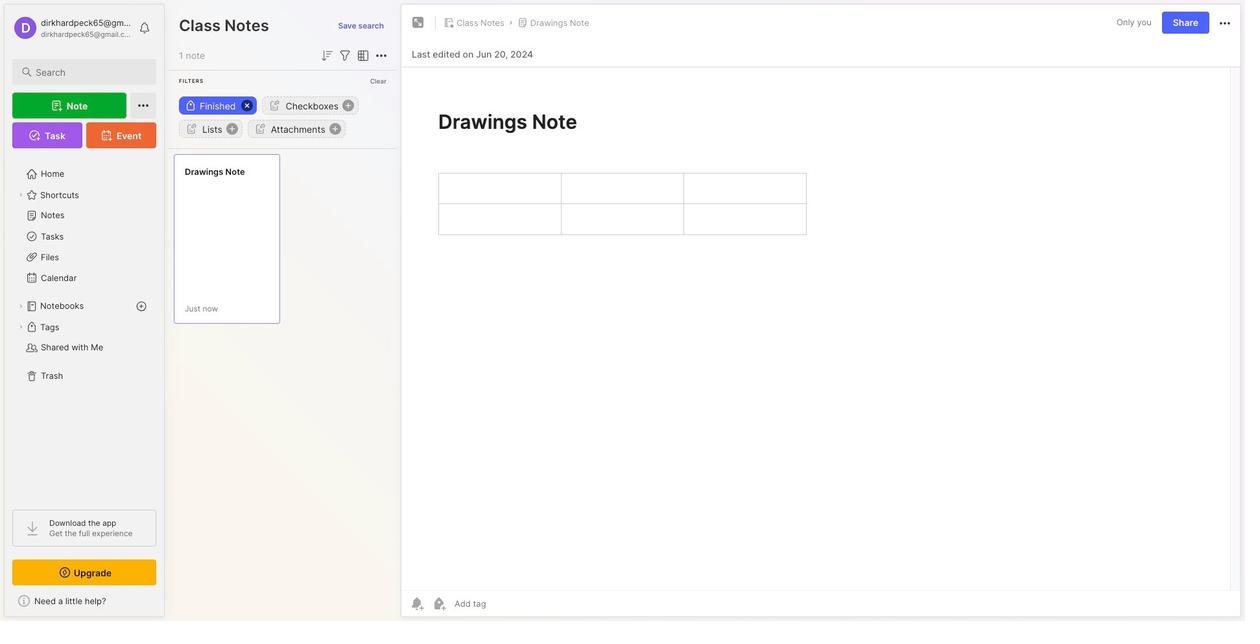 Task type: vqa. For each thing, say whether or not it's contained in the screenshot.
more actions FIELD
yes



Task type: locate. For each thing, give the bounding box(es) containing it.
add filters image
[[337, 48, 353, 64]]

0 horizontal spatial more actions image
[[374, 48, 389, 64]]

View options field
[[353, 48, 371, 64]]

0 vertical spatial more actions field
[[1217, 14, 1233, 31]]

add a reminder image
[[409, 597, 425, 612]]

add tag image
[[431, 597, 447, 612]]

more actions field inside note window element
[[1217, 14, 1233, 31]]

expand tags image
[[17, 324, 25, 331]]

1 horizontal spatial more actions field
[[1217, 14, 1233, 31]]

main element
[[0, 0, 169, 622]]

More actions field
[[1217, 14, 1233, 31], [374, 48, 389, 64]]

1 vertical spatial more actions field
[[374, 48, 389, 64]]

Sort options field
[[319, 48, 335, 64]]

None search field
[[36, 64, 145, 80]]

0 vertical spatial more actions image
[[1217, 15, 1233, 31]]

more actions image
[[1217, 15, 1233, 31], [374, 48, 389, 64]]

expand note image
[[411, 15, 426, 30]]

expand notebooks image
[[17, 303, 25, 311]]

1 vertical spatial more actions image
[[374, 48, 389, 64]]

1 horizontal spatial more actions image
[[1217, 15, 1233, 31]]

more actions image inside note window element
[[1217, 15, 1233, 31]]



Task type: describe. For each thing, give the bounding box(es) containing it.
Note Editor text field
[[401, 67, 1241, 591]]

0 horizontal spatial more actions field
[[374, 48, 389, 64]]

Add tag field
[[453, 599, 551, 610]]

note window element
[[401, 4, 1241, 621]]

more actions image for more actions 'field' inside note window element
[[1217, 15, 1233, 31]]

Search text field
[[36, 66, 145, 78]]

none search field inside main element
[[36, 64, 145, 80]]

Add filters field
[[337, 48, 353, 64]]

more actions image for left more actions 'field'
[[374, 48, 389, 64]]

Account field
[[12, 15, 132, 41]]



